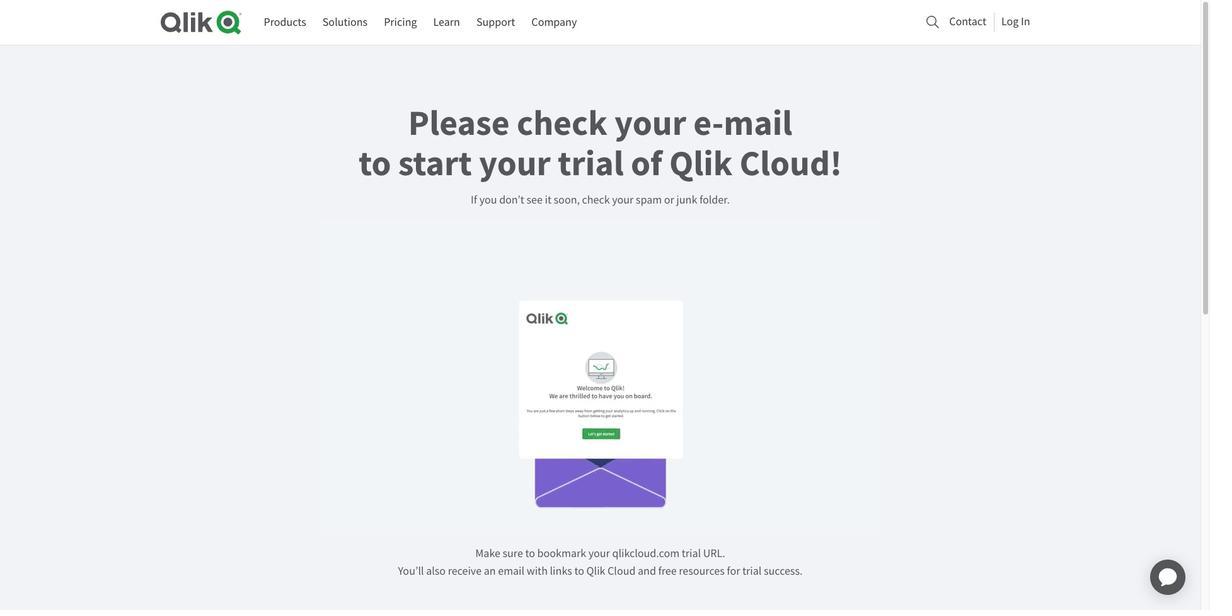 Task type: describe. For each thing, give the bounding box(es) containing it.
solutions link
[[323, 11, 368, 34]]

company link
[[532, 11, 577, 34]]

and
[[638, 564, 656, 579]]

your left e-
[[615, 100, 686, 147]]

you'll
[[398, 564, 424, 579]]

don't
[[499, 193, 524, 207]]

an
[[484, 564, 496, 579]]

pricing link
[[384, 11, 417, 34]]

company
[[532, 15, 577, 30]]

1 vertical spatial to
[[525, 547, 535, 561]]

url.
[[703, 547, 725, 561]]

resources
[[679, 564, 725, 579]]

success.
[[764, 564, 803, 579]]

mail
[[724, 100, 792, 147]]

it
[[545, 193, 552, 207]]

sure
[[503, 547, 523, 561]]

see
[[527, 193, 543, 207]]

qlik inside make sure to bookmark your qlikcloud.com trial url. you'll also receive an email with links to qlik cloud and free resources for trial success.
[[587, 564, 605, 579]]

please check your e-mail
[[408, 100, 792, 147]]

junk
[[677, 193, 697, 207]]

folder.
[[700, 193, 730, 207]]

if you don't see it soon, check your spam or junk folder.
[[471, 193, 730, 207]]

1 horizontal spatial qlik
[[669, 140, 733, 187]]

products link
[[264, 11, 306, 34]]

soon,
[[554, 193, 580, 207]]

receive
[[448, 564, 482, 579]]

contact link
[[949, 11, 987, 32]]

pricing
[[384, 15, 417, 30]]

0 vertical spatial to
[[359, 140, 391, 187]]

learn link
[[433, 11, 460, 34]]

products
[[264, 15, 306, 30]]

1 vertical spatial check
[[582, 193, 610, 207]]

2 vertical spatial trial
[[743, 564, 762, 579]]

learn
[[433, 15, 460, 30]]

of
[[631, 140, 662, 187]]

you
[[480, 193, 497, 207]]

contact
[[949, 14, 987, 29]]

2 horizontal spatial to
[[575, 564, 584, 579]]

if
[[471, 193, 477, 207]]



Task type: vqa. For each thing, say whether or not it's contained in the screenshot.
of
yes



Task type: locate. For each thing, give the bounding box(es) containing it.
go to the home page. image
[[160, 10, 241, 35]]

trial
[[558, 140, 624, 187], [682, 547, 701, 561], [743, 564, 762, 579]]

qlikcloud.com
[[612, 547, 680, 561]]

menu bar containing products
[[264, 11, 577, 34]]

your up "cloud"
[[589, 547, 610, 561]]

trial up resources
[[682, 547, 701, 561]]

in
[[1021, 14, 1030, 29]]

make
[[475, 547, 500, 561]]

for
[[727, 564, 740, 579]]

trial up if you don't see it soon, check your spam or junk folder.
[[558, 140, 624, 187]]

to
[[359, 140, 391, 187], [525, 547, 535, 561], [575, 564, 584, 579]]

0 vertical spatial trial
[[558, 140, 624, 187]]

1 horizontal spatial to
[[525, 547, 535, 561]]

email
[[498, 564, 525, 579]]

to right "links"
[[575, 564, 584, 579]]

qlik up folder. at the top of page
[[669, 140, 733, 187]]

cloud
[[608, 564, 636, 579]]

start
[[398, 140, 472, 187]]

e-
[[694, 100, 724, 147]]

support
[[477, 15, 515, 30]]

with
[[527, 564, 548, 579]]

also
[[426, 564, 446, 579]]

cloud!
[[740, 140, 842, 187]]

your
[[615, 100, 686, 147], [479, 140, 551, 187], [612, 193, 634, 207], [589, 547, 610, 561]]

log in link
[[1002, 11, 1030, 32]]

log in
[[1002, 14, 1030, 29]]

qlik left "cloud"
[[587, 564, 605, 579]]

2 horizontal spatial trial
[[743, 564, 762, 579]]

your up don't
[[479, 140, 551, 187]]

to right the sure
[[525, 547, 535, 561]]

your left spam
[[612, 193, 634, 207]]

menu bar inside qlik main element
[[264, 11, 577, 34]]

free
[[658, 564, 677, 579]]

check
[[517, 100, 608, 147], [582, 193, 610, 207]]

trial right for
[[743, 564, 762, 579]]

application
[[1135, 545, 1201, 610]]

qlik
[[669, 140, 733, 187], [587, 564, 605, 579]]

2 vertical spatial to
[[575, 564, 584, 579]]

bookmark
[[537, 547, 586, 561]]

0 vertical spatial check
[[517, 100, 608, 147]]

1 vertical spatial qlik
[[587, 564, 605, 579]]

1 horizontal spatial trial
[[682, 547, 701, 561]]

qlik main element
[[264, 11, 1040, 34]]

spam
[[636, 193, 662, 207]]

menu bar
[[264, 11, 577, 34]]

links
[[550, 564, 572, 579]]

to start your trial of qlik cloud!
[[359, 140, 842, 187]]

please
[[408, 100, 510, 147]]

log
[[1002, 14, 1019, 29]]

your inside make sure to bookmark your qlikcloud.com trial url. you'll also receive an email with links to qlik cloud and free resources for trial success.
[[589, 547, 610, 561]]

0 horizontal spatial trial
[[558, 140, 624, 187]]

0 vertical spatial qlik
[[669, 140, 733, 187]]

1 vertical spatial trial
[[682, 547, 701, 561]]

or
[[664, 193, 674, 207]]

support link
[[477, 11, 515, 34]]

solutions
[[323, 15, 368, 30]]

to left start at the left of the page
[[359, 140, 391, 187]]

0 horizontal spatial qlik
[[587, 564, 605, 579]]

make sure to bookmark your qlikcloud.com trial url. you'll also receive an email with links to qlik cloud and free resources for trial success.
[[398, 547, 803, 579]]

0 horizontal spatial to
[[359, 140, 391, 187]]



